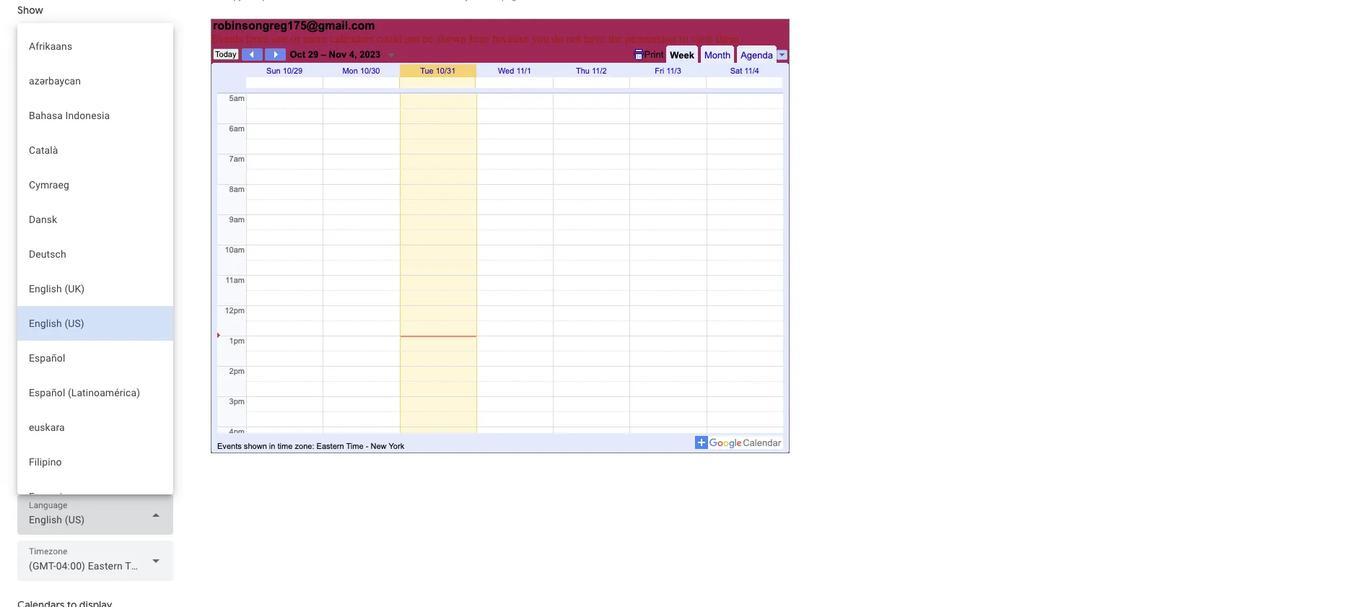 Task type: locate. For each thing, give the bounding box(es) containing it.
birch menu item
[[37, 313, 50, 326]]

lavender menu item
[[89, 296, 102, 309]]

add custom color menu item
[[37, 331, 50, 344]]

buttons
[[90, 47, 124, 59]]

zone
[[64, 155, 86, 167]]

navigation buttons
[[39, 47, 124, 59]]

bahasa indonesia option
[[17, 98, 173, 133]]

cherry blossom menu item
[[72, 313, 85, 326]]

navigation
[[39, 47, 87, 59]]

català option
[[17, 133, 173, 168]]

background color
[[17, 243, 85, 254]]

language list box
[[17, 23, 173, 607]]

afrikaans option
[[17, 29, 173, 64]]

background
[[17, 243, 63, 254]]

calendar list
[[39, 134, 95, 145]]

deutsch option
[[17, 237, 173, 272]]

calendar color menu item
[[20, 331, 33, 344]]

tabs
[[39, 112, 61, 124]]

azərbaycan option
[[17, 64, 173, 98]]

english (us)‎ option
[[17, 306, 173, 341]]

None number field
[[29, 201, 78, 221]]

None field
[[17, 495, 173, 535], [17, 541, 173, 581], [17, 495, 173, 535], [17, 541, 173, 581]]

wisteria menu item
[[106, 296, 119, 309]]

calendar
[[39, 134, 79, 145]]

radicchio menu item
[[54, 313, 67, 326]]

filipino option
[[17, 445, 173, 480]]

peacock menu item
[[37, 296, 50, 309]]

eucalyptus menu item
[[20, 279, 33, 292]]

color
[[66, 243, 85, 254]]

list
[[82, 134, 95, 145]]

dansk option
[[17, 202, 173, 237]]



Task type: describe. For each thing, give the bounding box(es) containing it.
graphite menu item
[[20, 313, 33, 326]]

cocoa menu item
[[20, 261, 33, 274]]

cobalt menu item
[[54, 296, 67, 309]]

français option
[[17, 480, 173, 514]]

basil menu item
[[37, 279, 50, 292]]

euskara option
[[17, 410, 173, 445]]

pistachio menu item
[[54, 279, 67, 292]]

español option
[[17, 341, 173, 376]]

show
[[17, 4, 43, 17]]

date
[[39, 69, 60, 80]]

amethyst menu item
[[106, 313, 119, 326]]

english (uk)‎ option
[[17, 272, 173, 306]]

time zone
[[39, 155, 86, 167]]

blueberry menu item
[[72, 296, 85, 309]]

avocado menu item
[[72, 279, 85, 292]]

español (latinoamérica)‎ option
[[17, 376, 173, 410]]

time
[[39, 155, 62, 167]]

cymraeg option
[[17, 168, 173, 202]]

border
[[39, 360, 69, 372]]

title
[[39, 25, 59, 37]]

flamingo menu item
[[37, 261, 50, 274]]

sage menu item
[[20, 296, 33, 309]]



Task type: vqa. For each thing, say whether or not it's contained in the screenshot.
Add custom color menu item
yes



